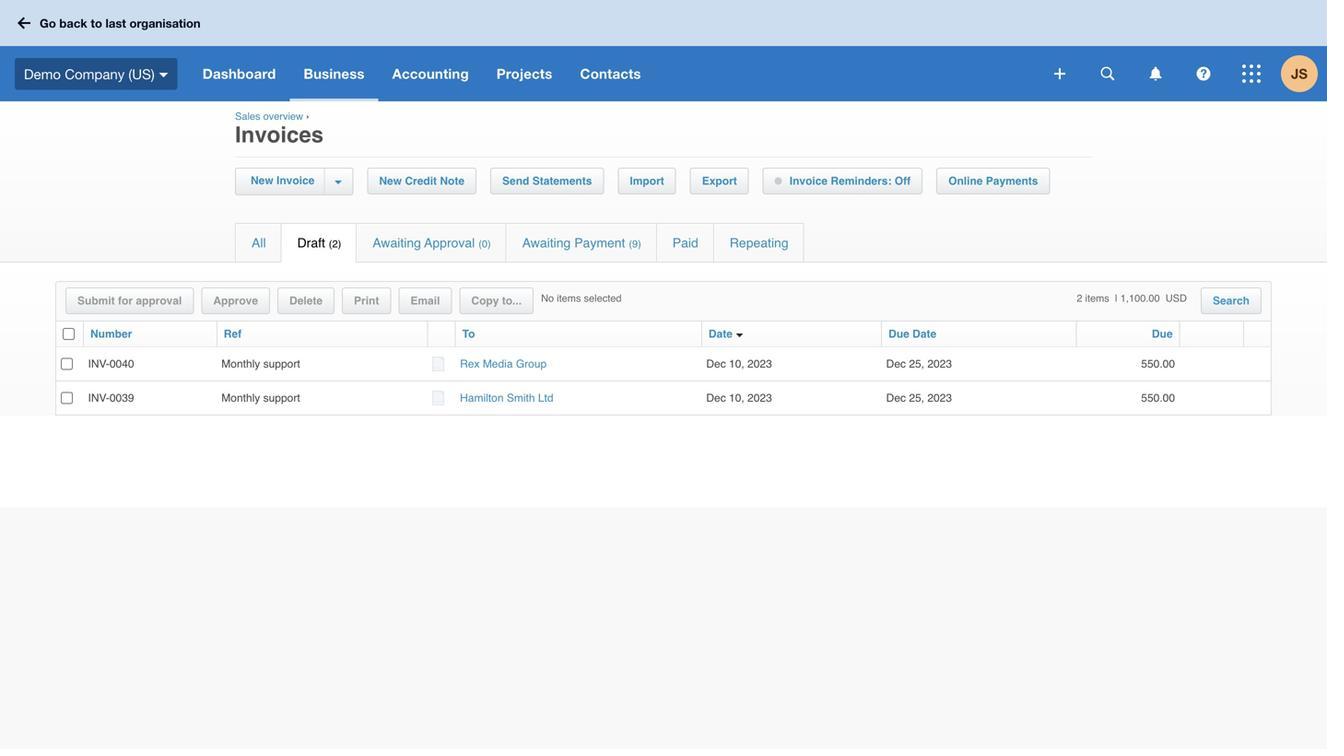 Task type: describe. For each thing, give the bounding box(es) containing it.
all
[[252, 235, 266, 250]]

(us)
[[128, 66, 155, 82]]

0039
[[110, 392, 134, 405]]

dec 25, 2023 for group
[[886, 358, 958, 371]]

sales overview link
[[235, 111, 303, 122]]

550.00 for hamilton smith ltd
[[1141, 392, 1175, 405]]

dashboard link
[[189, 46, 290, 101]]

(0)
[[479, 238, 491, 250]]

demo company (us) button
[[0, 46, 189, 101]]

search
[[1213, 294, 1250, 307]]

print
[[354, 294, 379, 307]]

online payments link
[[937, 169, 1049, 194]]

submit
[[77, 294, 115, 307]]

invoice reminders:                                  off link
[[764, 169, 922, 194]]

hamilton
[[460, 392, 504, 405]]

demo
[[24, 66, 61, 82]]

send
[[502, 175, 529, 188]]

support for 0040
[[263, 358, 300, 371]]

email
[[411, 294, 440, 307]]

2
[[1077, 293, 1083, 304]]

export
[[702, 175, 737, 188]]

organisation
[[129, 16, 201, 30]]

hamilton smith ltd link
[[460, 392, 554, 405]]

new for new invoice
[[251, 174, 273, 187]]

due for due date
[[889, 328, 910, 341]]

to...
[[502, 294, 522, 307]]

awaiting for awaiting payment
[[522, 235, 571, 250]]

items for 2
[[1085, 293, 1110, 304]]

export link
[[691, 169, 748, 194]]

25, for group
[[909, 358, 924, 371]]

due for due link
[[1152, 328, 1173, 341]]

no items selected
[[541, 293, 622, 304]]

sales overview › invoices
[[235, 111, 324, 147]]

last
[[106, 16, 126, 30]]

svg image inside go back to last organisation link
[[18, 17, 30, 29]]

delete link
[[278, 288, 334, 313]]

off
[[895, 175, 911, 188]]

group
[[516, 358, 547, 371]]

10, for ltd
[[729, 392, 744, 405]]

approve link
[[202, 288, 269, 313]]

25, for ltd
[[909, 392, 924, 405]]

items for no
[[557, 293, 581, 304]]

credit
[[405, 175, 437, 188]]

repeating link
[[714, 224, 804, 262]]

approve
[[213, 294, 258, 307]]

2 items                          | 1,100.00                              usd
[[1077, 293, 1187, 304]]

send statements
[[502, 175, 592, 188]]

business
[[304, 65, 365, 82]]

svg image inside demo company (us) popup button
[[159, 73, 168, 77]]

contacts button
[[566, 46, 655, 101]]

send statements link
[[491, 169, 603, 194]]

company
[[65, 66, 125, 82]]

accounting
[[392, 65, 469, 82]]

monthly for inv-0039
[[221, 392, 260, 405]]

to link
[[462, 328, 475, 341]]

monthly for inv-0040
[[221, 358, 260, 371]]

new credit note
[[379, 175, 465, 188]]

media
[[483, 358, 513, 371]]

payment
[[574, 235, 625, 250]]

inv-0039
[[88, 392, 134, 405]]

paid
[[673, 235, 698, 250]]

new for new credit note
[[379, 175, 402, 188]]

new invoice
[[251, 174, 315, 187]]

contacts
[[580, 65, 641, 82]]

import
[[630, 175, 664, 188]]

selected
[[584, 293, 622, 304]]

monthly support for inv-0039
[[221, 392, 300, 405]]

copy to... link
[[460, 288, 533, 313]]

projects
[[497, 65, 553, 82]]

delete
[[289, 294, 323, 307]]

due date
[[889, 328, 937, 341]]

1 horizontal spatial svg image
[[1197, 67, 1211, 81]]

js
[[1291, 65, 1308, 82]]

number
[[90, 328, 132, 341]]

›
[[306, 111, 309, 122]]

invoices
[[235, 122, 324, 147]]

2 invoice from the left
[[790, 175, 828, 188]]

dec 25, 2023 for ltd
[[886, 392, 958, 405]]

ltd
[[538, 392, 554, 405]]

online payments
[[949, 175, 1038, 188]]

approval
[[424, 235, 475, 250]]

no
[[541, 293, 554, 304]]

monthly support for inv-0040
[[221, 358, 300, 371]]

online
[[949, 175, 983, 188]]

accounting button
[[378, 46, 483, 101]]

draft
[[297, 235, 325, 250]]

smith
[[507, 392, 535, 405]]

email link
[[399, 288, 451, 313]]



Task type: locate. For each thing, give the bounding box(es) containing it.
invoice reminders:                                  off
[[790, 175, 911, 188]]

print link
[[343, 288, 390, 313]]

2 inv- from the top
[[88, 392, 110, 405]]

1 horizontal spatial date
[[913, 328, 937, 341]]

1 horizontal spatial awaiting
[[522, 235, 571, 250]]

rex media group link
[[460, 358, 547, 371]]

all link
[[236, 224, 281, 262]]

banner
[[0, 0, 1327, 101]]

dec
[[706, 358, 726, 371], [886, 358, 906, 371], [706, 392, 726, 405], [886, 392, 906, 405]]

1 dec 10, 2023 from the top
[[706, 358, 772, 371]]

go back to last organisation link
[[11, 7, 212, 39]]

js button
[[1281, 46, 1327, 101]]

1 vertical spatial 25,
[[909, 392, 924, 405]]

awaiting approval (0)
[[373, 235, 491, 250]]

1 date from the left
[[709, 328, 733, 341]]

new credit note link
[[368, 169, 476, 194]]

overview
[[263, 111, 303, 122]]

submit for approval
[[77, 294, 182, 307]]

svg image
[[1197, 67, 1211, 81], [1054, 68, 1066, 79]]

None checkbox
[[61, 392, 73, 404]]

0 horizontal spatial date
[[709, 328, 733, 341]]

ref link
[[224, 328, 242, 341]]

(2)
[[329, 238, 341, 250]]

1 vertical spatial inv-
[[88, 392, 110, 405]]

1 vertical spatial 10,
[[729, 392, 744, 405]]

1 550.00 from the top
[[1141, 358, 1175, 371]]

invoice inside "link"
[[277, 174, 315, 187]]

awaiting left payment
[[522, 235, 571, 250]]

awaiting left approval
[[373, 235, 421, 250]]

dashboard
[[203, 65, 276, 82]]

monthly
[[221, 358, 260, 371], [221, 392, 260, 405]]

0 horizontal spatial invoice
[[277, 174, 315, 187]]

demo company (us)
[[24, 66, 155, 82]]

awaiting
[[373, 235, 421, 250], [522, 235, 571, 250]]

10, for group
[[729, 358, 744, 371]]

1 awaiting from the left
[[373, 235, 421, 250]]

repeating
[[730, 235, 789, 250]]

0 vertical spatial dec 25, 2023
[[886, 358, 958, 371]]

import link
[[619, 169, 675, 194]]

to
[[462, 328, 475, 341]]

due date link
[[889, 328, 937, 341]]

rex media group
[[460, 358, 547, 371]]

sales
[[235, 111, 260, 122]]

awaiting payment (9)
[[522, 235, 641, 250]]

1 monthly from the top
[[221, 358, 260, 371]]

new inside "link"
[[251, 174, 273, 187]]

550.00
[[1141, 358, 1175, 371], [1141, 392, 1175, 405]]

1 invoice from the left
[[277, 174, 315, 187]]

1 support from the top
[[263, 358, 300, 371]]

0 horizontal spatial awaiting
[[373, 235, 421, 250]]

2 monthly support from the top
[[221, 392, 300, 405]]

items right 2 on the top right
[[1085, 293, 1110, 304]]

(9)
[[629, 238, 641, 250]]

due
[[889, 328, 910, 341], [1152, 328, 1173, 341]]

1 dec 25, 2023 from the top
[[886, 358, 958, 371]]

2023
[[748, 358, 772, 371], [928, 358, 952, 371], [748, 392, 772, 405], [928, 392, 952, 405]]

paid link
[[657, 224, 713, 262]]

inv- for inv-0040
[[88, 358, 110, 371]]

business button
[[290, 46, 378, 101]]

2 new from the left
[[379, 175, 402, 188]]

payments
[[986, 175, 1038, 188]]

dec 25, 2023
[[886, 358, 958, 371], [886, 392, 958, 405]]

1 vertical spatial dec 10, 2023
[[706, 392, 772, 405]]

1 10, from the top
[[729, 358, 744, 371]]

dec 10, 2023 for hamilton smith ltd
[[706, 392, 772, 405]]

1 vertical spatial 550.00
[[1141, 392, 1175, 405]]

2 25, from the top
[[909, 392, 924, 405]]

25,
[[909, 358, 924, 371], [909, 392, 924, 405]]

1 vertical spatial monthly support
[[221, 392, 300, 405]]

2 support from the top
[[263, 392, 300, 405]]

draft (2)
[[297, 235, 341, 250]]

search link
[[1202, 288, 1261, 313]]

go
[[40, 16, 56, 30]]

copy
[[471, 294, 499, 307]]

1 vertical spatial dec 25, 2023
[[886, 392, 958, 405]]

2 monthly from the top
[[221, 392, 260, 405]]

note
[[440, 175, 465, 188]]

copy to...
[[471, 294, 522, 307]]

0 horizontal spatial new
[[251, 174, 273, 187]]

banner containing dashboard
[[0, 0, 1327, 101]]

2 due from the left
[[1152, 328, 1173, 341]]

1 items from the left
[[557, 293, 581, 304]]

0 vertical spatial inv-
[[88, 358, 110, 371]]

approval
[[136, 294, 182, 307]]

2 550.00 from the top
[[1141, 392, 1175, 405]]

new down invoices
[[251, 174, 273, 187]]

0 horizontal spatial items
[[557, 293, 581, 304]]

support
[[263, 358, 300, 371], [263, 392, 300, 405]]

1 horizontal spatial items
[[1085, 293, 1110, 304]]

0 vertical spatial dec 10, 2023
[[706, 358, 772, 371]]

dec 10, 2023
[[706, 358, 772, 371], [706, 392, 772, 405]]

1 25, from the top
[[909, 358, 924, 371]]

hamilton smith ltd
[[460, 392, 554, 405]]

go back to last organisation
[[40, 16, 201, 30]]

0 vertical spatial monthly support
[[221, 358, 300, 371]]

new invoice link
[[246, 169, 324, 194]]

1 monthly support from the top
[[221, 358, 300, 371]]

dec 10, 2023 for rex media group
[[706, 358, 772, 371]]

number link
[[90, 328, 132, 341]]

0 horizontal spatial due
[[889, 328, 910, 341]]

ref
[[224, 328, 242, 341]]

back
[[59, 16, 87, 30]]

inv- down inv-0040
[[88, 392, 110, 405]]

2 dec 10, 2023 from the top
[[706, 392, 772, 405]]

projects button
[[483, 46, 566, 101]]

items
[[557, 293, 581, 304], [1085, 293, 1110, 304]]

submit for approval link
[[66, 288, 193, 313]]

0040
[[110, 358, 134, 371]]

1 horizontal spatial new
[[379, 175, 402, 188]]

0 vertical spatial 25,
[[909, 358, 924, 371]]

0 vertical spatial 10,
[[729, 358, 744, 371]]

1 due from the left
[[889, 328, 910, 341]]

None checkbox
[[63, 328, 75, 340], [61, 358, 73, 370], [63, 328, 75, 340], [61, 358, 73, 370]]

0 vertical spatial support
[[263, 358, 300, 371]]

invoice left the reminders:
[[790, 175, 828, 188]]

2 10, from the top
[[729, 392, 744, 405]]

0 horizontal spatial svg image
[[1054, 68, 1066, 79]]

2 items from the left
[[1085, 293, 1110, 304]]

support for 0039
[[263, 392, 300, 405]]

0 vertical spatial 550.00
[[1141, 358, 1175, 371]]

1 vertical spatial monthly
[[221, 392, 260, 405]]

1 horizontal spatial due
[[1152, 328, 1173, 341]]

due link
[[1152, 328, 1173, 341]]

reminders:
[[831, 175, 892, 188]]

0 vertical spatial monthly
[[221, 358, 260, 371]]

items right the no
[[557, 293, 581, 304]]

invoice down invoices
[[277, 174, 315, 187]]

inv-0040
[[88, 358, 134, 371]]

inv- for inv-0039
[[88, 392, 110, 405]]

550.00 for rex media group
[[1141, 358, 1175, 371]]

statements
[[532, 175, 592, 188]]

1 new from the left
[[251, 174, 273, 187]]

awaiting for awaiting approval
[[373, 235, 421, 250]]

1 horizontal spatial invoice
[[790, 175, 828, 188]]

2 awaiting from the left
[[522, 235, 571, 250]]

new left 'credit'
[[379, 175, 402, 188]]

1 vertical spatial support
[[263, 392, 300, 405]]

for
[[118, 294, 133, 307]]

inv- down number 'link'
[[88, 358, 110, 371]]

10,
[[729, 358, 744, 371], [729, 392, 744, 405]]

2 dec 25, 2023 from the top
[[886, 392, 958, 405]]

svg image
[[18, 17, 30, 29], [1242, 65, 1261, 83], [1101, 67, 1115, 81], [1150, 67, 1162, 81], [159, 73, 168, 77]]

1 inv- from the top
[[88, 358, 110, 371]]

2 date from the left
[[913, 328, 937, 341]]



Task type: vqa. For each thing, say whether or not it's contained in the screenshot.
REX MEDIA GROUP LINK
yes



